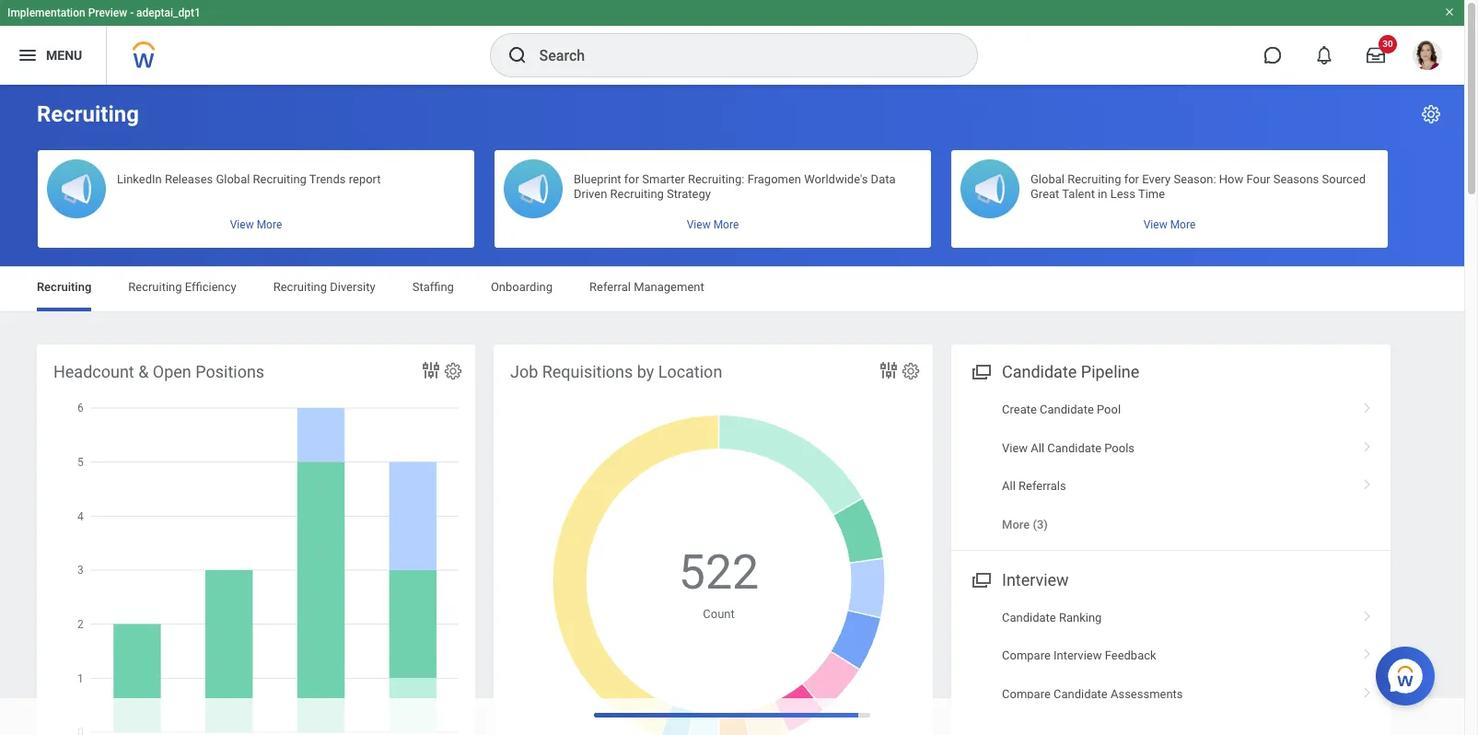 Task type: vqa. For each thing, say whether or not it's contained in the screenshot.
the topmost Total:
no



Task type: locate. For each thing, give the bounding box(es) containing it.
menu group image for candidate pipeline
[[968, 358, 993, 383]]

more
[[1002, 518, 1030, 532]]

by
[[637, 362, 654, 381]]

0 vertical spatial interview
[[1002, 570, 1069, 589]]

create candidate pool
[[1002, 403, 1121, 417]]

global
[[216, 172, 250, 186], [1031, 172, 1065, 186]]

2 global from the left
[[1031, 172, 1065, 186]]

4 chevron right image from the top
[[1356, 604, 1380, 623]]

more (3)
[[1002, 518, 1048, 532]]

for
[[624, 172, 640, 186], [1125, 172, 1140, 186]]

candidate inside candidate ranking link
[[1002, 611, 1057, 624]]

blueprint
[[574, 172, 622, 186]]

0 vertical spatial compare
[[1002, 649, 1051, 663]]

candidate down candidate pipeline
[[1040, 403, 1094, 417]]

count
[[703, 607, 735, 621]]

all left referrals on the bottom of page
[[1002, 479, 1016, 493]]

2 compare from the top
[[1002, 687, 1051, 701]]

adeptai_dpt1
[[136, 6, 201, 19]]

522 main content
[[0, 85, 1465, 735]]

view all candidate pools link
[[952, 429, 1391, 467]]

job requisitions by location element
[[494, 345, 933, 735]]

menu banner
[[0, 0, 1465, 85]]

1 horizontal spatial global
[[1031, 172, 1065, 186]]

5 chevron right image from the top
[[1356, 680, 1380, 699]]

driven
[[574, 187, 608, 201]]

create candidate pool link
[[952, 391, 1391, 429]]

four
[[1247, 172, 1271, 186]]

(3)
[[1033, 518, 1048, 532]]

every
[[1143, 172, 1171, 186]]

for up less
[[1125, 172, 1140, 186]]

justify image
[[17, 44, 39, 66]]

candidate inside view all candidate pools link
[[1048, 441, 1102, 455]]

recruiting down smarter
[[610, 187, 664, 201]]

recruiting
[[37, 101, 139, 127], [253, 172, 307, 186], [1068, 172, 1122, 186], [610, 187, 664, 201], [37, 280, 91, 294], [128, 280, 182, 294], [273, 280, 327, 294]]

fragomen
[[748, 172, 802, 186]]

chevron right image inside all referrals link
[[1356, 473, 1380, 491]]

linkedin releases global recruiting trends report button
[[38, 150, 475, 248]]

tab list inside 522 main content
[[18, 267, 1447, 311]]

candidate ranking
[[1002, 611, 1102, 624]]

job requisitions by location
[[510, 362, 723, 381]]

interview
[[1002, 570, 1069, 589], [1054, 649, 1102, 663]]

chevron right image
[[1356, 642, 1380, 661]]

close environment banner image
[[1445, 6, 1456, 18]]

chevron right image inside candidate ranking link
[[1356, 604, 1380, 623]]

notifications large image
[[1316, 46, 1334, 64]]

1 horizontal spatial all
[[1031, 441, 1045, 455]]

candidate left the ranking
[[1002, 611, 1057, 624]]

linkedin
[[117, 172, 162, 186]]

more (3) button
[[1002, 516, 1048, 533]]

candidate ranking link
[[952, 599, 1391, 637]]

requisitions
[[542, 362, 633, 381]]

522 button
[[679, 541, 762, 605]]

compare
[[1002, 649, 1051, 663], [1002, 687, 1051, 701]]

releases
[[165, 172, 213, 186]]

recruiting up the in
[[1068, 172, 1122, 186]]

menu button
[[0, 26, 106, 85]]

referral management
[[590, 280, 705, 294]]

1 vertical spatial compare
[[1002, 687, 1051, 701]]

0 vertical spatial menu group image
[[968, 358, 993, 383]]

1 compare from the top
[[1002, 649, 1051, 663]]

report
[[349, 172, 381, 186]]

Search Workday  search field
[[539, 35, 939, 76]]

tab list containing recruiting
[[18, 267, 1447, 311]]

configure job requisitions by location image
[[901, 361, 921, 381]]

pools
[[1105, 441, 1135, 455]]

view all candidate pools
[[1002, 441, 1135, 455]]

30
[[1383, 39, 1394, 49]]

open
[[153, 362, 191, 381]]

blueprint for smarter recruiting: fragomen worldwide's data driven recruiting strategy button
[[495, 150, 932, 248]]

tab list
[[18, 267, 1447, 311]]

global up great
[[1031, 172, 1065, 186]]

candidate down compare interview feedback
[[1054, 687, 1108, 701]]

candidate up create
[[1002, 362, 1077, 381]]

management
[[634, 280, 705, 294]]

in
[[1098, 187, 1108, 201]]

chevron right image
[[1356, 396, 1380, 415], [1356, 434, 1380, 453], [1356, 473, 1380, 491], [1356, 604, 1380, 623], [1356, 680, 1380, 699]]

menu group image
[[968, 358, 993, 383], [968, 566, 993, 591]]

headcount & open positions
[[53, 362, 265, 381]]

0 vertical spatial all
[[1031, 441, 1045, 455]]

1 horizontal spatial for
[[1125, 172, 1140, 186]]

chevron right image inside compare candidate assessments link
[[1356, 680, 1380, 699]]

chevron right image for assessments
[[1356, 680, 1380, 699]]

location
[[658, 362, 723, 381]]

candidate pipeline
[[1002, 362, 1140, 381]]

all
[[1031, 441, 1045, 455], [1002, 479, 1016, 493]]

for left smarter
[[624, 172, 640, 186]]

configure this page image
[[1421, 103, 1443, 125]]

headcount & open positions element
[[37, 345, 475, 735]]

1 chevron right image from the top
[[1356, 396, 1380, 415]]

configure and view chart data image
[[878, 359, 900, 381]]

ranking
[[1060, 611, 1102, 624]]

0 vertical spatial list
[[952, 391, 1391, 544]]

headcount
[[53, 362, 134, 381]]

list containing create candidate pool
[[952, 391, 1391, 544]]

list for interview
[[952, 599, 1391, 713]]

2 list from the top
[[952, 599, 1391, 713]]

0 horizontal spatial for
[[624, 172, 640, 186]]

0 horizontal spatial all
[[1002, 479, 1016, 493]]

candidate down create candidate pool
[[1048, 441, 1102, 455]]

global inside "global recruiting for every season: how four seasons sourced great talent in less time"
[[1031, 172, 1065, 186]]

interview down the ranking
[[1054, 649, 1102, 663]]

candidate inside compare candidate assessments link
[[1054, 687, 1108, 701]]

1 vertical spatial menu group image
[[968, 566, 993, 591]]

smarter
[[643, 172, 685, 186]]

all inside view all candidate pools link
[[1031, 441, 1045, 455]]

seasons
[[1274, 172, 1320, 186]]

1 vertical spatial list
[[952, 599, 1391, 713]]

2 menu group image from the top
[[968, 566, 993, 591]]

interview up candidate ranking
[[1002, 570, 1069, 589]]

compare down compare interview feedback
[[1002, 687, 1051, 701]]

list
[[952, 391, 1391, 544], [952, 599, 1391, 713]]

2 chevron right image from the top
[[1356, 434, 1380, 453]]

3 chevron right image from the top
[[1356, 473, 1380, 491]]

onboarding
[[491, 280, 553, 294]]

list containing candidate ranking
[[952, 599, 1391, 713]]

candidate
[[1002, 362, 1077, 381], [1040, 403, 1094, 417], [1048, 441, 1102, 455], [1002, 611, 1057, 624], [1054, 687, 1108, 701]]

compare inside compare candidate assessments link
[[1002, 687, 1051, 701]]

1 for from the left
[[624, 172, 640, 186]]

sourced
[[1323, 172, 1367, 186]]

menu group image for interview
[[968, 566, 993, 591]]

for inside blueprint for smarter recruiting: fragomen worldwide's data driven recruiting strategy
[[624, 172, 640, 186]]

menu
[[46, 48, 82, 62]]

1 menu group image from the top
[[968, 358, 993, 383]]

recruiting up headcount
[[37, 280, 91, 294]]

0 horizontal spatial global
[[216, 172, 250, 186]]

all right "view"
[[1031, 441, 1045, 455]]

chevron right image inside create candidate pool link
[[1356, 396, 1380, 415]]

strategy
[[667, 187, 711, 201]]

chevron right image inside view all candidate pools link
[[1356, 434, 1380, 453]]

global right releases
[[216, 172, 250, 186]]

522
[[679, 545, 759, 601]]

2 for from the left
[[1125, 172, 1140, 186]]

trends
[[309, 172, 346, 186]]

1 vertical spatial all
[[1002, 479, 1016, 493]]

1 vertical spatial interview
[[1054, 649, 1102, 663]]

great
[[1031, 187, 1060, 201]]

1 list from the top
[[952, 391, 1391, 544]]

1 global from the left
[[216, 172, 250, 186]]

compare down candidate ranking
[[1002, 649, 1051, 663]]

inbox large image
[[1367, 46, 1386, 64]]

global recruiting for every season: how four seasons sourced great talent in less time
[[1031, 172, 1367, 201]]



Task type: describe. For each thing, give the bounding box(es) containing it.
search image
[[506, 44, 528, 66]]

pipeline
[[1081, 362, 1140, 381]]

positions
[[196, 362, 265, 381]]

season:
[[1174, 172, 1217, 186]]

preview
[[88, 6, 127, 19]]

compare candidate assessments link
[[952, 675, 1391, 713]]

diversity
[[330, 280, 376, 294]]

all inside all referrals link
[[1002, 479, 1016, 493]]

compare for compare interview feedback
[[1002, 649, 1051, 663]]

referrals
[[1019, 479, 1067, 493]]

more (3) link
[[952, 505, 1391, 544]]

assessments
[[1111, 687, 1184, 701]]

recruiting left efficiency
[[128, 280, 182, 294]]

for inside "global recruiting for every season: how four seasons sourced great talent in less time"
[[1125, 172, 1140, 186]]

chevron right image for candidate
[[1356, 434, 1380, 453]]

recruiting inside "global recruiting for every season: how four seasons sourced great talent in less time"
[[1068, 172, 1122, 186]]

compare interview feedback
[[1002, 649, 1157, 663]]

pool
[[1097, 403, 1121, 417]]

recruiting left diversity
[[273, 280, 327, 294]]

feedback
[[1105, 649, 1157, 663]]

data
[[871, 172, 896, 186]]

linkedin releases global recruiting trends report
[[117, 172, 381, 186]]

create
[[1002, 403, 1037, 417]]

recruiting:
[[688, 172, 745, 186]]

recruiting left trends
[[253, 172, 307, 186]]

compare interview feedback link
[[952, 637, 1391, 675]]

staffing
[[412, 280, 454, 294]]

compare candidate assessments
[[1002, 687, 1184, 701]]

compare for compare candidate assessments
[[1002, 687, 1051, 701]]

configure headcount & open positions image
[[443, 361, 463, 381]]

implementation preview -   adeptai_dpt1
[[7, 6, 201, 19]]

less
[[1111, 187, 1136, 201]]

talent
[[1063, 187, 1095, 201]]

522 count
[[679, 545, 759, 621]]

blueprint for smarter recruiting: fragomen worldwide's data driven recruiting strategy
[[574, 172, 896, 201]]

how
[[1220, 172, 1244, 186]]

candidate inside create candidate pool link
[[1040, 403, 1094, 417]]

all referrals
[[1002, 479, 1067, 493]]

recruiting diversity
[[273, 280, 376, 294]]

time
[[1139, 187, 1166, 201]]

global recruiting for every season: how four seasons sourced great talent in less time button
[[952, 150, 1389, 248]]

list for candidate pipeline
[[952, 391, 1391, 544]]

recruiting down menu
[[37, 101, 139, 127]]

recruiting inside blueprint for smarter recruiting: fragomen worldwide's data driven recruiting strategy
[[610, 187, 664, 201]]

worldwide's
[[805, 172, 868, 186]]

implementation
[[7, 6, 85, 19]]

profile logan mcneil image
[[1413, 41, 1443, 74]]

configure and view chart data image
[[420, 359, 442, 381]]

recruiting efficiency
[[128, 280, 237, 294]]

chevron right image for pool
[[1356, 396, 1380, 415]]

&
[[138, 362, 149, 381]]

view
[[1002, 441, 1028, 455]]

30 button
[[1356, 35, 1398, 76]]

interview inside list
[[1054, 649, 1102, 663]]

job
[[510, 362, 538, 381]]

efficiency
[[185, 280, 237, 294]]

all referrals link
[[952, 467, 1391, 505]]

-
[[130, 6, 134, 19]]

referral
[[590, 280, 631, 294]]



